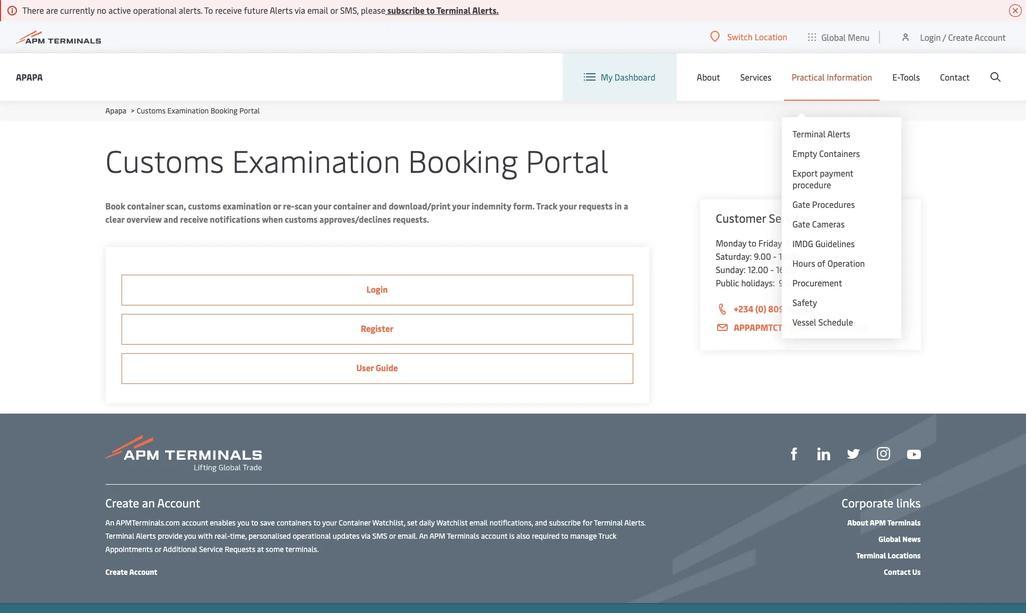 Task type: locate. For each thing, give the bounding box(es) containing it.
gate cameras
[[793, 218, 845, 229]]

terminal locations
[[856, 551, 921, 561]]

1 horizontal spatial login
[[920, 31, 941, 43]]

your right track
[[559, 200, 577, 212]]

terminals
[[888, 518, 921, 528], [447, 532, 479, 542]]

examination
[[167, 106, 209, 116], [232, 139, 400, 181]]

or left re-
[[273, 200, 281, 212]]

and down 'scan,'
[[164, 213, 178, 225]]

0 horizontal spatial operational
[[133, 4, 177, 16]]

your left indemnity
[[452, 200, 470, 212]]

an up appointments
[[105, 518, 114, 528]]

service up '7.00-'
[[769, 210, 807, 226]]

corporate links
[[842, 495, 921, 511]]

- right 9.00
[[773, 251, 777, 262]]

an down daily
[[419, 532, 428, 542]]

+234 (0) 8097627965 link
[[716, 303, 905, 316]]

0 horizontal spatial terminals
[[447, 532, 479, 542]]

0 vertical spatial apapa
[[16, 71, 43, 83]]

1 vertical spatial customs
[[105, 139, 224, 181]]

1 horizontal spatial customs
[[285, 213, 318, 225]]

create left an
[[105, 495, 139, 511]]

appointments
[[105, 545, 153, 555]]

global left menu
[[822, 31, 846, 43]]

16.00 up 9:00
[[776, 264, 797, 276]]

vessel
[[793, 316, 817, 328]]

1 vertical spatial portal
[[526, 139, 609, 181]]

facebook image
[[788, 448, 800, 461]]

booking
[[211, 106, 238, 116], [408, 139, 518, 181]]

your right scan
[[314, 200, 331, 212]]

9:00
[[779, 277, 797, 289]]

customs right >
[[137, 106, 166, 116]]

1 horizontal spatial receive
[[215, 4, 242, 16]]

apm down corporate links
[[870, 518, 886, 528]]

+234
[[734, 303, 754, 315]]

instagram image
[[877, 448, 890, 461]]

alerts. inside an apmterminals.com account enables you to save containers to your container watchlist, set daily watchlist email notifications, and subscribe for terminal alerts. terminal alerts provide you with real-time, personalised operational updates via sms or email. an apm terminals account is also required to manage truck appointments or additional service requests at some terminals.
[[625, 518, 646, 528]]

2 gate from the top
[[793, 218, 811, 229]]

container up approves/declines
[[333, 200, 371, 212]]

0 vertical spatial about
[[697, 71, 720, 83]]

login for login
[[367, 284, 388, 295]]

receive
[[215, 4, 242, 16], [180, 213, 208, 225]]

clear
[[105, 213, 125, 225]]

0 horizontal spatial alerts.
[[472, 4, 499, 16]]

form.
[[513, 200, 535, 212]]

contact button
[[940, 53, 970, 101]]

1 horizontal spatial subscribe
[[549, 518, 581, 528]]

and
[[372, 200, 387, 212], [164, 213, 178, 225], [535, 518, 547, 528]]

terminals inside an apmterminals.com account enables you to save containers to your container watchlist, set daily watchlist email notifications, and subscribe for terminal alerts. terminal alerts provide you with real-time, personalised operational updates via sms or email. an apm terminals account is also required to manage truck appointments or additional service requests at some terminals.
[[447, 532, 479, 542]]

switch location
[[728, 31, 788, 42]]

1 horizontal spatial examination
[[232, 139, 400, 181]]

approves/declines
[[320, 213, 391, 225]]

0 vertical spatial and
[[372, 200, 387, 212]]

when
[[262, 213, 283, 225]]

0 vertical spatial receive
[[215, 4, 242, 16]]

0 horizontal spatial subscribe
[[387, 4, 425, 16]]

0 vertical spatial customs
[[188, 200, 221, 212]]

e-tools button
[[893, 53, 920, 101]]

via left sms
[[361, 532, 371, 542]]

0 horizontal spatial email
[[307, 4, 328, 16]]

indemnity
[[472, 200, 511, 212]]

1 horizontal spatial service
[[769, 210, 807, 226]]

1 vertical spatial account
[[481, 532, 508, 542]]

1 vertical spatial email
[[470, 518, 488, 528]]

you up time,
[[237, 518, 250, 528]]

operational up terminals.
[[293, 532, 331, 542]]

1 horizontal spatial about
[[848, 518, 869, 528]]

- right the 12.00
[[771, 264, 774, 276]]

0 vertical spatial subscribe
[[387, 4, 425, 16]]

apmt footer logo image
[[105, 435, 262, 473]]

apmterminals.com
[[116, 518, 180, 528]]

1 gate from the top
[[793, 198, 811, 210]]

2 vertical spatial create
[[105, 568, 128, 578]]

0 horizontal spatial you
[[184, 532, 196, 542]]

13:00
[[809, 277, 830, 289]]

0 vertical spatial operational
[[133, 4, 177, 16]]

about for about apm terminals
[[848, 518, 869, 528]]

12.00
[[748, 264, 769, 276]]

create right /
[[949, 31, 973, 43]]

login link
[[121, 275, 633, 306]]

via right future
[[295, 4, 305, 16]]

account right an
[[157, 495, 200, 511]]

16.00 down '7.00-'
[[779, 251, 800, 262]]

service down with
[[199, 545, 223, 555]]

0 horizontal spatial an
[[105, 518, 114, 528]]

email right the watchlist
[[470, 518, 488, 528]]

and up required
[[535, 518, 547, 528]]

1 vertical spatial apm
[[430, 532, 446, 542]]

1 vertical spatial booking
[[408, 139, 518, 181]]

operational right active
[[133, 4, 177, 16]]

via
[[295, 4, 305, 16], [361, 532, 371, 542]]

apapa link
[[16, 70, 43, 84], [105, 106, 126, 116]]

1 horizontal spatial contact
[[940, 71, 970, 83]]

1 vertical spatial login
[[367, 284, 388, 295]]

my
[[601, 71, 613, 83]]

2 horizontal spatial and
[[535, 518, 547, 528]]

terminals up global news
[[888, 518, 921, 528]]

alerts up containers on the right top of the page
[[828, 127, 851, 139]]

gate up imdg
[[793, 218, 811, 229]]

is
[[510, 532, 515, 542]]

0 vertical spatial booking
[[211, 106, 238, 116]]

hours of operation
[[793, 257, 865, 269]]

login left /
[[920, 31, 941, 43]]

subscribe inside an apmterminals.com account enables you to save containers to your container watchlist, set daily watchlist email notifications, and subscribe for terminal alerts. terminal alerts provide you with real-time, personalised operational updates via sms or email. an apm terminals account is also required to manage truck appointments or additional service requests at some terminals.
[[549, 518, 581, 528]]

real-
[[215, 532, 230, 542]]

1 vertical spatial receive
[[180, 213, 208, 225]]

account
[[975, 31, 1006, 43], [157, 495, 200, 511], [129, 568, 158, 578]]

+234 (0) 8097627965
[[734, 303, 818, 315]]

0 horizontal spatial global
[[822, 31, 846, 43]]

via inside an apmterminals.com account enables you to save containers to your container watchlist, set daily watchlist email notifications, and subscribe for terminal alerts. terminal alerts provide you with real-time, personalised operational updates via sms or email. an apm terminals account is also required to manage truck appointments or additional service requests at some terminals.
[[361, 532, 371, 542]]

1 vertical spatial about
[[848, 518, 869, 528]]

account down appointments
[[129, 568, 158, 578]]

are
[[46, 4, 58, 16]]

1 vertical spatial terminals
[[447, 532, 479, 542]]

global for global menu
[[822, 31, 846, 43]]

1 vertical spatial and
[[164, 213, 178, 225]]

monday
[[716, 237, 747, 249]]

1 vertical spatial alerts
[[828, 127, 851, 139]]

0 vertical spatial an
[[105, 518, 114, 528]]

1 horizontal spatial alerts
[[270, 4, 293, 16]]

or left sms, in the left of the page
[[330, 4, 338, 16]]

1 horizontal spatial terminals
[[888, 518, 921, 528]]

1 horizontal spatial global
[[879, 535, 901, 545]]

gate procedures
[[793, 198, 855, 210]]

portal
[[239, 106, 260, 116], [526, 139, 609, 181]]

0 horizontal spatial service
[[199, 545, 223, 555]]

1 horizontal spatial email
[[470, 518, 488, 528]]

you left with
[[184, 532, 196, 542]]

0 horizontal spatial contact
[[884, 568, 911, 578]]

1 horizontal spatial operational
[[293, 532, 331, 542]]

0 vertical spatial email
[[307, 4, 328, 16]]

download/print
[[389, 200, 451, 212]]

subscribe
[[387, 4, 425, 16], [549, 518, 581, 528]]

my dashboard
[[601, 71, 656, 83]]

contact down the locations
[[884, 568, 911, 578]]

0 vertical spatial examination
[[167, 106, 209, 116]]

0 horizontal spatial alerts
[[136, 532, 156, 542]]

terminals down the watchlist
[[447, 532, 479, 542]]

procedure
[[793, 178, 832, 190]]

1 vertical spatial account
[[157, 495, 200, 511]]

alerts.
[[472, 4, 499, 16], [625, 518, 646, 528]]

0 vertical spatial via
[[295, 4, 305, 16]]

(0)
[[756, 303, 767, 315]]

0 vertical spatial login
[[920, 31, 941, 43]]

apm down daily
[[430, 532, 446, 542]]

email left sms, in the left of the page
[[307, 4, 328, 16]]

1 horizontal spatial an
[[419, 532, 428, 542]]

contact us link
[[884, 568, 921, 578]]

apapa for apapa
[[16, 71, 43, 83]]

0 horizontal spatial login
[[367, 284, 388, 295]]

scan,
[[166, 200, 186, 212]]

login up register
[[367, 284, 388, 295]]

0 horizontal spatial portal
[[239, 106, 260, 116]]

0 horizontal spatial apapa link
[[16, 70, 43, 84]]

8097627965
[[769, 303, 818, 315]]

procedures
[[813, 198, 855, 210]]

or inside the 'book container scan, customs examination or re-scan your container and download/print your indemnity form. track your requests in a clear overview and receive notifications when customs approves/declines requests.'
[[273, 200, 281, 212]]

account left is
[[481, 532, 508, 542]]

gate
[[793, 198, 811, 210], [793, 218, 811, 229]]

2 vertical spatial alerts
[[136, 532, 156, 542]]

create
[[949, 31, 973, 43], [105, 495, 139, 511], [105, 568, 128, 578]]

1 horizontal spatial apapa
[[105, 106, 126, 116]]

requests
[[579, 200, 613, 212]]

0 horizontal spatial and
[[164, 213, 178, 225]]

0 vertical spatial global
[[822, 31, 846, 43]]

2 vertical spatial and
[[535, 518, 547, 528]]

1 horizontal spatial alerts.
[[625, 518, 646, 528]]

receive right the to at the left top
[[215, 4, 242, 16]]

email.
[[398, 532, 418, 542]]

customs down scan
[[285, 213, 318, 225]]

your up updates
[[322, 518, 337, 528]]

contact down login / create account link
[[940, 71, 970, 83]]

1 horizontal spatial you
[[237, 518, 250, 528]]

also
[[517, 532, 530, 542]]

0 horizontal spatial apapa
[[16, 71, 43, 83]]

customs up 'scan,'
[[105, 139, 224, 181]]

containers
[[820, 147, 861, 159]]

receive inside the 'book container scan, customs examination or re-scan your container and download/print your indemnity form. track your requests in a clear overview and receive notifications when customs approves/declines requests.'
[[180, 213, 208, 225]]

email
[[307, 4, 328, 16], [470, 518, 488, 528]]

account right /
[[975, 31, 1006, 43]]

1 horizontal spatial container
[[333, 200, 371, 212]]

subscribe right please
[[387, 4, 425, 16]]

1 vertical spatial via
[[361, 532, 371, 542]]

your inside an apmterminals.com account enables you to save containers to your container watchlist, set daily watchlist email notifications, and subscribe for terminal alerts. terminal alerts provide you with real-time, personalised operational updates via sms or email. an apm terminals account is also required to manage truck appointments or additional service requests at some terminals.
[[322, 518, 337, 528]]

imdg guidelines link
[[793, 237, 870, 249]]

0 horizontal spatial customs
[[188, 200, 221, 212]]

global inside button
[[822, 31, 846, 43]]

there
[[22, 4, 44, 16]]

set
[[407, 518, 418, 528]]

gate down procedure
[[793, 198, 811, 210]]

about down 'corporate'
[[848, 518, 869, 528]]

terminal
[[437, 4, 471, 16], [793, 127, 826, 139], [594, 518, 623, 528], [105, 532, 134, 542], [856, 551, 886, 561]]

in
[[615, 200, 622, 212]]

1 vertical spatial an
[[419, 532, 428, 542]]

1 vertical spatial gate
[[793, 218, 811, 229]]

1 horizontal spatial apm
[[870, 518, 886, 528]]

scan
[[295, 200, 312, 212]]

0 horizontal spatial account
[[182, 518, 208, 528]]

9.00
[[754, 251, 771, 262]]

7.00-
[[786, 237, 805, 249]]

0 horizontal spatial apm
[[430, 532, 446, 542]]

alerts right future
[[270, 4, 293, 16]]

1 vertical spatial examination
[[232, 139, 400, 181]]

operational inside an apmterminals.com account enables you to save containers to your container watchlist, set daily watchlist email notifications, and subscribe for terminal alerts. terminal alerts provide you with real-time, personalised operational updates via sms or email. an apm terminals account is also required to manage truck appointments or additional service requests at some terminals.
[[293, 532, 331, 542]]

1 horizontal spatial apapa link
[[105, 106, 126, 116]]

1 container from the left
[[127, 200, 164, 212]]

0 vertical spatial alerts.
[[472, 4, 499, 16]]

1 horizontal spatial booking
[[408, 139, 518, 181]]

customs right 'scan,'
[[188, 200, 221, 212]]

with
[[198, 532, 213, 542]]

contact
[[940, 71, 970, 83], [884, 568, 911, 578]]

1 vertical spatial contact
[[884, 568, 911, 578]]

global up "terminal locations"
[[879, 535, 901, 545]]

apm inside an apmterminals.com account enables you to save containers to your container watchlist, set daily watchlist email notifications, and subscribe for terminal alerts. terminal alerts provide you with real-time, personalised operational updates via sms or email. an apm terminals account is also required to manage truck appointments or additional service requests at some terminals.
[[430, 532, 446, 542]]

alerts down the apmterminals.com
[[136, 532, 156, 542]]

0 horizontal spatial via
[[295, 4, 305, 16]]

tools
[[900, 71, 920, 83]]

gate for gate cameras
[[793, 218, 811, 229]]

container up "overview"
[[127, 200, 164, 212]]

0 horizontal spatial examination
[[167, 106, 209, 116]]

or down "provide"
[[155, 545, 161, 555]]

0 vertical spatial gate
[[793, 198, 811, 210]]

and up approves/declines
[[372, 200, 387, 212]]

terminal alerts
[[793, 127, 851, 139]]

requests.
[[393, 213, 429, 225]]

customs examination booking portal
[[105, 139, 609, 181]]

0 vertical spatial contact
[[940, 71, 970, 83]]

menu
[[848, 31, 870, 43]]

0 vertical spatial apm
[[870, 518, 886, 528]]

customer service
[[716, 210, 807, 226]]

hours of operation link
[[793, 257, 870, 269]]

account up with
[[182, 518, 208, 528]]

practical information
[[792, 71, 873, 83]]

news
[[903, 535, 921, 545]]

create down appointments
[[105, 568, 128, 578]]

imdg guidelines
[[793, 237, 855, 249]]

receive down 'scan,'
[[180, 213, 208, 225]]

daily
[[419, 518, 435, 528]]

0 vertical spatial create
[[949, 31, 973, 43]]

export payment procedure link
[[793, 167, 870, 190]]

about left services
[[697, 71, 720, 83]]

1 vertical spatial subscribe
[[549, 518, 581, 528]]

1 vertical spatial apapa
[[105, 106, 126, 116]]

subscribe left for
[[549, 518, 581, 528]]



Task type: describe. For each thing, give the bounding box(es) containing it.
register
[[361, 323, 394, 335]]

future
[[244, 4, 268, 16]]

examination
[[223, 200, 271, 212]]

no
[[97, 4, 106, 16]]

links
[[897, 495, 921, 511]]

guide
[[376, 362, 398, 374]]

create an account
[[105, 495, 200, 511]]

container
[[339, 518, 371, 528]]

0 vertical spatial alerts
[[270, 4, 293, 16]]

notifications,
[[490, 518, 533, 528]]

close alert image
[[1009, 4, 1022, 17]]

empty containers
[[793, 147, 861, 159]]

friday:
[[759, 237, 784, 249]]

containers
[[277, 518, 312, 528]]

login / create account
[[920, 31, 1006, 43]]

login for login / create account
[[920, 31, 941, 43]]

export
[[793, 167, 818, 178]]

2 container from the left
[[333, 200, 371, 212]]

service inside an apmterminals.com account enables you to save containers to your container watchlist, set daily watchlist email notifications, and subscribe for terminal alerts. terminal alerts provide you with real-time, personalised operational updates via sms or email. an apm terminals account is also required to manage truck appointments or additional service requests at some terminals.
[[199, 545, 223, 555]]

book
[[105, 200, 125, 212]]

of
[[818, 257, 826, 269]]

email inside an apmterminals.com account enables you to save containers to your container watchlist, set daily watchlist email notifications, and subscribe for terminal alerts. terminal alerts provide you with real-time, personalised operational updates via sms or email. an apm terminals account is also required to manage truck appointments or additional service requests at some terminals.
[[470, 518, 488, 528]]

1 vertical spatial you
[[184, 532, 196, 542]]

user guide
[[357, 362, 398, 374]]

us
[[913, 568, 921, 578]]

notifications
[[210, 213, 260, 225]]

payment
[[820, 167, 854, 178]]

gate procedures link
[[793, 198, 870, 210]]

register link
[[121, 314, 633, 345]]

cameras
[[813, 218, 845, 229]]

dashboard
[[615, 71, 656, 83]]

0 vertical spatial 16.00
[[779, 251, 800, 262]]

sunday:
[[716, 264, 746, 276]]

0 vertical spatial account
[[975, 31, 1006, 43]]

0 vertical spatial service
[[769, 210, 807, 226]]

0 vertical spatial terminals
[[888, 518, 921, 528]]

empty containers link
[[793, 147, 870, 159]]

gate for gate procedures
[[793, 198, 811, 210]]

about button
[[697, 53, 720, 101]]

1 horizontal spatial and
[[372, 200, 387, 212]]

empty
[[793, 147, 818, 159]]

0 horizontal spatial booking
[[211, 106, 238, 116]]

services
[[741, 71, 772, 83]]

0 vertical spatial customs
[[137, 106, 166, 116]]

create account
[[105, 568, 158, 578]]

safety link
[[793, 296, 870, 308]]

linkedin image
[[817, 448, 830, 461]]

export payment procedure
[[793, 167, 854, 190]]

please
[[361, 4, 386, 16]]

manage
[[570, 532, 597, 542]]

1 vertical spatial -
[[771, 264, 774, 276]]

login / create account link
[[901, 21, 1006, 53]]

terminal locations link
[[856, 551, 921, 561]]

fill 44 link
[[847, 447, 860, 461]]

create for create account
[[105, 568, 128, 578]]

create for create an account
[[105, 495, 139, 511]]

provide
[[158, 532, 183, 542]]

>
[[131, 106, 135, 116]]

terminal alerts link
[[793, 127, 870, 139]]

at
[[257, 545, 264, 555]]

1 horizontal spatial portal
[[526, 139, 609, 181]]

2 vertical spatial account
[[129, 568, 158, 578]]

global for global news
[[879, 535, 901, 545]]

0 vertical spatial portal
[[239, 106, 260, 116]]

and inside an apmterminals.com account enables you to save containers to your container watchlist, set daily watchlist email notifications, and subscribe for terminal alerts. terminal alerts provide you with real-time, personalised operational updates via sms or email. an apm terminals account is also required to manage truck appointments or additional service requests at some terminals.
[[535, 518, 547, 528]]

contact for contact us
[[884, 568, 911, 578]]

additional
[[163, 545, 197, 555]]

re-
[[283, 200, 295, 212]]

procurement
[[793, 277, 843, 288]]

my dashboard button
[[584, 53, 656, 101]]

contact for contact
[[940, 71, 970, 83]]

linkedin__x28_alt_x29__3_ link
[[817, 447, 830, 461]]

vessel schedule link
[[793, 316, 870, 328]]

appapmtcto@apmterminals.com
[[734, 322, 869, 333]]

e-tools
[[893, 71, 920, 83]]

global news
[[879, 535, 921, 545]]

a
[[624, 200, 628, 212]]

/
[[943, 31, 946, 43]]

hours
[[793, 257, 816, 269]]

0 vertical spatial you
[[237, 518, 250, 528]]

2 horizontal spatial alerts
[[828, 127, 851, 139]]

overview
[[126, 213, 162, 225]]

contact us
[[884, 568, 921, 578]]

global menu
[[822, 31, 870, 43]]

user guide link
[[121, 354, 633, 384]]

instagram link
[[877, 447, 890, 461]]

save
[[260, 518, 275, 528]]

sms,
[[340, 4, 359, 16]]

alerts inside an apmterminals.com account enables you to save containers to your container watchlist, set daily watchlist email notifications, and subscribe for terminal alerts. terminal alerts provide you with real-time, personalised operational updates via sms or email. an apm terminals account is also required to manage truck appointments or additional service requests at some terminals.
[[136, 532, 156, 542]]

or right sms
[[389, 532, 396, 542]]

1 vertical spatial 16.00
[[776, 264, 797, 276]]

create account link
[[105, 568, 158, 578]]

create inside login / create account link
[[949, 31, 973, 43]]

1 horizontal spatial account
[[481, 532, 508, 542]]

an
[[142, 495, 155, 511]]

imdg
[[793, 237, 814, 249]]

twitter image
[[847, 448, 860, 461]]

0 vertical spatial apapa link
[[16, 70, 43, 84]]

youtube image
[[907, 450, 921, 460]]

enables
[[210, 518, 236, 528]]

0 vertical spatial -
[[773, 251, 777, 262]]

switch location button
[[711, 31, 788, 42]]

practical
[[792, 71, 825, 83]]

global news link
[[879, 535, 921, 545]]

1 vertical spatial apapa link
[[105, 106, 126, 116]]

personalised
[[249, 532, 291, 542]]

information
[[827, 71, 873, 83]]

apapa for apapa > customs examination booking portal
[[105, 106, 126, 116]]

currently
[[60, 4, 95, 16]]

about apm terminals
[[848, 518, 921, 528]]

about for about
[[697, 71, 720, 83]]



Task type: vqa. For each thing, say whether or not it's contained in the screenshot.
Switch Location
yes



